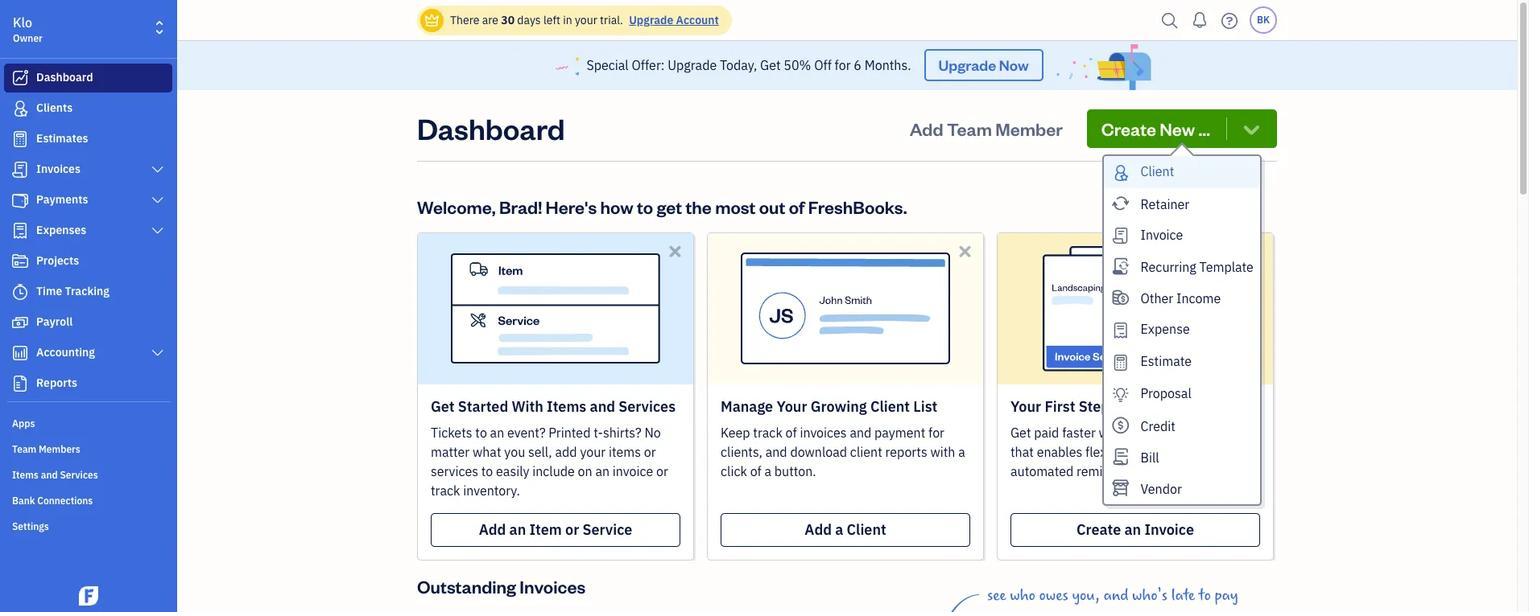 Task type: describe. For each thing, give the bounding box(es) containing it.
1 vertical spatial of
[[786, 425, 797, 441]]

services
[[431, 464, 478, 480]]

0 vertical spatial or
[[644, 444, 656, 460]]

2 vertical spatial client
[[847, 521, 886, 539]]

get
[[657, 195, 682, 218]]

other
[[1141, 291, 1174, 307]]

invoice inside create an invoice link
[[1145, 521, 1194, 539]]

bk
[[1257, 14, 1270, 26]]

dismiss image for get started with items and services
[[666, 242, 685, 261]]

great.
[[1204, 464, 1238, 480]]

and up the client
[[850, 425, 872, 441]]

chevron large down image for expenses
[[150, 225, 165, 238]]

income
[[1177, 291, 1221, 307]]

create for create new …
[[1101, 117, 1156, 140]]

reminders—and
[[1077, 464, 1167, 480]]

brad!
[[499, 195, 542, 218]]

dashboard link
[[4, 64, 172, 93]]

estimate image
[[10, 131, 30, 147]]

you
[[504, 444, 525, 460]]

0 vertical spatial for
[[835, 57, 851, 74]]

special offer: upgrade today, get 50% off for 6 months.
[[587, 57, 911, 74]]

apps
[[12, 418, 35, 430]]

notifications image
[[1187, 4, 1213, 36]]

0 vertical spatial your
[[575, 13, 597, 27]]

invoices inside main element
[[36, 162, 80, 176]]

1 horizontal spatial services
[[619, 398, 676, 416]]

add a client
[[805, 521, 886, 539]]

options
[[1185, 444, 1228, 460]]

2 your from the left
[[1011, 398, 1041, 416]]

reports
[[36, 376, 77, 391]]

other income
[[1141, 291, 1221, 307]]

first
[[1045, 398, 1075, 416]]

chart image
[[10, 345, 30, 362]]

50%
[[784, 57, 811, 74]]

paid
[[1219, 398, 1249, 416]]

other income button
[[1104, 283, 1260, 314]]

today,
[[720, 57, 757, 74]]

go to help image
[[1217, 8, 1243, 33]]

your inside tickets to an event? printed t-shirts? no matter what you sell, add your items or services to easily include on an invoice or track inventory.
[[580, 444, 606, 460]]

team members
[[12, 444, 80, 456]]

the
[[686, 195, 712, 218]]

new
[[1160, 117, 1195, 140]]

upgrade right trial.
[[629, 13, 674, 27]]

credit button
[[1104, 411, 1260, 442]]

track inside keep track of invoices and payment for clients, and download client reports with a click of a button.
[[753, 425, 783, 441]]

manage your growing client list
[[721, 398, 938, 416]]

services inside main element
[[60, 470, 98, 482]]

klo owner
[[13, 14, 43, 44]]

trial.
[[600, 13, 623, 27]]

2 vertical spatial of
[[750, 464, 762, 480]]

member
[[996, 117, 1063, 140]]

chevron large down image for payments
[[150, 194, 165, 207]]

0 vertical spatial of
[[789, 195, 805, 218]]

an inside create an invoice link
[[1125, 521, 1141, 539]]

paid
[[1034, 425, 1059, 441]]

items
[[609, 444, 641, 460]]

who's
[[1132, 587, 1168, 605]]

download
[[790, 444, 847, 460]]

items inside items and services link
[[12, 470, 39, 482]]

and right you,
[[1104, 587, 1129, 605]]

team members link
[[4, 437, 172, 461]]

click
[[721, 464, 747, 480]]

welcome,
[[417, 195, 496, 218]]

create for create an invoice
[[1077, 521, 1121, 539]]

6
[[854, 57, 862, 74]]

printed
[[549, 425, 591, 441]]

t-
[[594, 425, 603, 441]]

an inside 'get paid faster with an invoice template that enables flexible payment options and automated reminders—and looks great.'
[[1127, 425, 1141, 441]]

step
[[1079, 398, 1110, 416]]

money image
[[10, 315, 30, 331]]

an inside add an item or service link
[[509, 521, 526, 539]]

1 your from the left
[[777, 398, 807, 416]]

add an item or service
[[479, 521, 632, 539]]

flexible
[[1086, 444, 1128, 460]]

item
[[529, 521, 562, 539]]

0 vertical spatial a
[[959, 444, 965, 460]]

and up button.
[[766, 444, 787, 460]]

what
[[473, 444, 501, 460]]

time tracking link
[[4, 278, 172, 307]]

keep track of invoices and payment for clients, and download client reports with a click of a button.
[[721, 425, 965, 480]]

main element
[[0, 0, 217, 613]]

tickets to an event? printed t-shirts? no matter what you sell, add your items or services to easily include on an invoice or track inventory.
[[431, 425, 668, 499]]

expenses
[[36, 223, 86, 238]]

add team member
[[910, 117, 1063, 140]]

add for add a client
[[805, 521, 832, 539]]

recurring template button
[[1104, 252, 1260, 283]]

settings link
[[4, 515, 172, 539]]

team inside team members link
[[12, 444, 36, 456]]

looks
[[1171, 464, 1201, 480]]

bill button
[[1104, 442, 1260, 474]]

payment inside 'get paid faster with an invoice template that enables flexible payment options and automated reminders—and looks great.'
[[1131, 444, 1182, 460]]

and inside main element
[[41, 470, 58, 482]]

include
[[532, 464, 575, 480]]

timer image
[[10, 284, 30, 300]]

project image
[[10, 254, 30, 270]]

…
[[1199, 117, 1210, 140]]

invoice image
[[10, 162, 30, 178]]

owes
[[1039, 587, 1069, 605]]

enables
[[1037, 444, 1083, 460]]

upgrade now link
[[924, 49, 1043, 82]]

no
[[645, 425, 661, 441]]

chevron large down image for invoices
[[150, 163, 165, 176]]

add
[[555, 444, 577, 460]]

crown image
[[424, 12, 441, 29]]

recurring
[[1141, 260, 1197, 276]]

vendor
[[1141, 482, 1182, 498]]

late
[[1172, 587, 1195, 605]]

add for add team member
[[910, 117, 944, 140]]

growing
[[811, 398, 867, 416]]

1 vertical spatial client
[[870, 398, 910, 416]]

retainer button
[[1104, 188, 1260, 220]]

account
[[676, 13, 719, 27]]

30
[[501, 13, 515, 27]]

you,
[[1072, 587, 1100, 605]]

report image
[[10, 376, 30, 392]]

matter
[[431, 444, 470, 460]]

an up what
[[490, 425, 504, 441]]

dashboard inside main element
[[36, 70, 93, 85]]

to down what
[[481, 464, 493, 480]]

manage
[[721, 398, 773, 416]]

bill
[[1141, 450, 1159, 466]]

payment inside keep track of invoices and payment for clients, and download client reports with a click of a button.
[[875, 425, 926, 441]]

accounting link
[[4, 339, 172, 368]]

there are 30 days left in your trial. upgrade account
[[450, 13, 719, 27]]



Task type: locate. For each thing, give the bounding box(es) containing it.
off
[[814, 57, 832, 74]]

0 vertical spatial create
[[1101, 117, 1156, 140]]

dismiss image
[[666, 242, 685, 261], [956, 242, 974, 261]]

keep
[[721, 425, 750, 441]]

a left button.
[[765, 464, 772, 480]]

items and services link
[[4, 463, 172, 487]]

your
[[575, 13, 597, 27], [580, 444, 606, 460]]

expense button
[[1104, 314, 1260, 347]]

inventory.
[[463, 483, 520, 499]]

with
[[512, 398, 543, 416]]

0 horizontal spatial dashboard
[[36, 70, 93, 85]]

2 chevron large down image from the top
[[150, 347, 165, 360]]

time tracking
[[36, 284, 110, 299]]

get up that in the bottom right of the page
[[1011, 425, 1031, 441]]

your up paid
[[1011, 398, 1041, 416]]

chevron large down image for accounting
[[150, 347, 165, 360]]

dashboard image
[[10, 70, 30, 86]]

1 horizontal spatial dashboard
[[417, 109, 565, 147]]

proposal button
[[1104, 379, 1260, 411]]

create inside dropdown button
[[1101, 117, 1156, 140]]

connections
[[37, 495, 93, 507]]

0 vertical spatial items
[[547, 398, 587, 416]]

apps link
[[4, 412, 172, 436]]

1 horizontal spatial dismiss image
[[956, 242, 974, 261]]

projects link
[[4, 247, 172, 276]]

1 vertical spatial track
[[431, 483, 460, 499]]

an
[[490, 425, 504, 441], [1127, 425, 1141, 441], [595, 464, 610, 480], [509, 521, 526, 539], [1125, 521, 1141, 539]]

0 horizontal spatial invoice
[[613, 464, 653, 480]]

your up invoices
[[777, 398, 807, 416]]

reports link
[[4, 370, 172, 399]]

invoice button
[[1104, 220, 1260, 252]]

an right on
[[595, 464, 610, 480]]

get for get started with items and services
[[431, 398, 455, 416]]

1 horizontal spatial invoices
[[520, 576, 586, 598]]

and up great. at the bottom right of page
[[1231, 444, 1253, 460]]

get
[[760, 57, 781, 74], [431, 398, 455, 416], [1011, 425, 1031, 441]]

1 horizontal spatial a
[[835, 521, 843, 539]]

0 vertical spatial client
[[1141, 163, 1174, 179]]

invoice
[[1144, 425, 1185, 441], [613, 464, 653, 480]]

services up no
[[619, 398, 676, 416]]

0 vertical spatial get
[[760, 57, 781, 74]]

client image
[[10, 101, 30, 117]]

with right reports
[[931, 444, 956, 460]]

a inside add a client link
[[835, 521, 843, 539]]

payment up reports
[[875, 425, 926, 441]]

estimate
[[1141, 354, 1192, 370]]

invoice down items
[[613, 464, 653, 480]]

0 horizontal spatial services
[[60, 470, 98, 482]]

1 chevron large down image from the top
[[150, 225, 165, 238]]

0 horizontal spatial add
[[479, 521, 506, 539]]

items up the bank
[[12, 470, 39, 482]]

client up retainer
[[1141, 163, 1174, 179]]

for left the 6
[[835, 57, 851, 74]]

0 horizontal spatial for
[[835, 57, 851, 74]]

that
[[1011, 444, 1034, 460]]

with inside keep track of invoices and payment for clients, and download client reports with a click of a button.
[[931, 444, 956, 460]]

chevron large down image up projects link
[[150, 225, 165, 238]]

1 horizontal spatial items
[[547, 398, 587, 416]]

freshbooks image
[[76, 587, 101, 606]]

payments
[[36, 192, 88, 207]]

expense image
[[10, 223, 30, 239]]

dismiss image
[[1246, 242, 1264, 261]]

track right keep
[[753, 425, 783, 441]]

1 vertical spatial invoice
[[1145, 521, 1194, 539]]

1 vertical spatial your
[[580, 444, 606, 460]]

1 vertical spatial with
[[931, 444, 956, 460]]

1 vertical spatial chevron large down image
[[150, 194, 165, 207]]

client down the client
[[847, 521, 886, 539]]

invoice up bill
[[1144, 425, 1185, 441]]

chevrondown image
[[1241, 117, 1263, 140]]

0 vertical spatial with
[[1099, 425, 1124, 441]]

time
[[36, 284, 62, 299]]

chevron large down image inside accounting link
[[150, 347, 165, 360]]

your down t-
[[580, 444, 606, 460]]

1 horizontal spatial with
[[1099, 425, 1124, 441]]

0 vertical spatial chevron large down image
[[150, 225, 165, 238]]

1 horizontal spatial invoice
[[1144, 425, 1185, 441]]

list
[[914, 398, 938, 416]]

service
[[583, 521, 632, 539]]

welcome, brad! here's how to get the most out of freshbooks.
[[417, 195, 907, 218]]

upgrade left the now
[[939, 56, 996, 74]]

invoice inside button
[[1141, 227, 1183, 243]]

easily
[[496, 464, 529, 480]]

special
[[587, 57, 629, 74]]

of right click
[[750, 464, 762, 480]]

left
[[544, 13, 560, 27]]

of left invoices
[[786, 425, 797, 441]]

chevron large down image down estimates link
[[150, 163, 165, 176]]

1 horizontal spatial track
[[753, 425, 783, 441]]

reports
[[885, 444, 928, 460]]

get inside 'get paid faster with an invoice template that enables flexible payment options and automated reminders—and looks great.'
[[1011, 425, 1031, 441]]

upgrade
[[629, 13, 674, 27], [939, 56, 996, 74], [668, 57, 717, 74]]

to left 'get'
[[637, 195, 653, 218]]

2 horizontal spatial add
[[910, 117, 944, 140]]

1 vertical spatial services
[[60, 470, 98, 482]]

owner
[[13, 32, 43, 44]]

template
[[1188, 425, 1240, 441]]

for down list
[[929, 425, 945, 441]]

to up what
[[475, 425, 487, 441]]

expense
[[1141, 322, 1190, 338]]

1 vertical spatial dashboard
[[417, 109, 565, 147]]

2 vertical spatial a
[[835, 521, 843, 539]]

2 horizontal spatial get
[[1011, 425, 1031, 441]]

add inside button
[[910, 117, 944, 140]]

0 vertical spatial chevron large down image
[[150, 163, 165, 176]]

with
[[1099, 425, 1124, 441], [931, 444, 956, 460]]

payroll
[[36, 315, 73, 329]]

0 horizontal spatial invoices
[[36, 162, 80, 176]]

upgrade account link
[[626, 13, 719, 27]]

tickets
[[431, 425, 472, 441]]

create down reminders—and in the right bottom of the page
[[1077, 521, 1121, 539]]

1 vertical spatial create
[[1077, 521, 1121, 539]]

payment image
[[10, 192, 30, 209]]

get left the 50%
[[760, 57, 781, 74]]

team left member
[[947, 117, 992, 140]]

pay
[[1215, 587, 1238, 605]]

there
[[450, 13, 480, 27]]

now
[[999, 56, 1029, 74]]

create an invoice
[[1077, 521, 1194, 539]]

track inside tickets to an event? printed t-shirts? no matter what you sell, add your items or services to easily include on an invoice or track inventory.
[[431, 483, 460, 499]]

1 dismiss image from the left
[[666, 242, 685, 261]]

with inside 'get paid faster with an invoice template that enables flexible payment options and automated reminders—and looks great.'
[[1099, 425, 1124, 441]]

months.
[[865, 57, 911, 74]]

1 vertical spatial chevron large down image
[[150, 347, 165, 360]]

0 horizontal spatial track
[[431, 483, 460, 499]]

1 horizontal spatial team
[[947, 117, 992, 140]]

1 vertical spatial invoices
[[520, 576, 586, 598]]

0 vertical spatial dashboard
[[36, 70, 93, 85]]

1 chevron large down image from the top
[[150, 163, 165, 176]]

1 vertical spatial team
[[12, 444, 36, 456]]

get for get paid faster with an invoice template that enables flexible payment options and automated reminders—and looks great.
[[1011, 425, 1031, 441]]

0 horizontal spatial get
[[431, 398, 455, 416]]

client left list
[[870, 398, 910, 416]]

add down months.
[[910, 117, 944, 140]]

0 horizontal spatial dismiss image
[[666, 242, 685, 261]]

1 vertical spatial for
[[929, 425, 945, 441]]

chevron large down image inside payments link
[[150, 194, 165, 207]]

0 horizontal spatial items
[[12, 470, 39, 482]]

an down toward
[[1127, 425, 1141, 441]]

a down keep track of invoices and payment for clients, and download client reports with a click of a button.
[[835, 521, 843, 539]]

0 vertical spatial track
[[753, 425, 783, 441]]

your right in
[[575, 13, 597, 27]]

payment
[[875, 425, 926, 441], [1131, 444, 1182, 460]]

chevron large down image inside expenses link
[[150, 225, 165, 238]]

and up t-
[[590, 398, 615, 416]]

0 horizontal spatial a
[[765, 464, 772, 480]]

add down inventory.
[[479, 521, 506, 539]]

upgrade now
[[939, 56, 1029, 74]]

2 vertical spatial get
[[1011, 425, 1031, 441]]

chevron large down image
[[150, 163, 165, 176], [150, 194, 165, 207]]

search image
[[1157, 8, 1183, 33]]

chevron large down image down the 'invoices' link
[[150, 194, 165, 207]]

invoice down retainer
[[1141, 227, 1183, 243]]

0 vertical spatial invoices
[[36, 162, 80, 176]]

items up printed
[[547, 398, 587, 416]]

and down team members in the left bottom of the page
[[41, 470, 58, 482]]

clients
[[36, 101, 73, 115]]

client inside button
[[1141, 163, 1174, 179]]

a right reports
[[959, 444, 965, 460]]

add an item or service link
[[431, 514, 681, 547]]

payments link
[[4, 186, 172, 215]]

chevron large down image
[[150, 225, 165, 238], [150, 347, 165, 360]]

0 vertical spatial payment
[[875, 425, 926, 441]]

credit
[[1141, 419, 1176, 435]]

invoice inside tickets to an event? printed t-shirts? no matter what you sell, add your items or services to easily include on an invoice or track inventory.
[[613, 464, 653, 480]]

add for add an item or service
[[479, 521, 506, 539]]

see
[[987, 587, 1006, 605]]

invoices down add an item or service link
[[520, 576, 586, 598]]

team down the apps
[[12, 444, 36, 456]]

items and services
[[12, 470, 98, 482]]

0 horizontal spatial your
[[777, 398, 807, 416]]

out
[[759, 195, 786, 218]]

1 vertical spatial a
[[765, 464, 772, 480]]

client button
[[1104, 156, 1260, 188]]

faster
[[1062, 425, 1096, 441]]

services
[[619, 398, 676, 416], [60, 470, 98, 482]]

1 vertical spatial items
[[12, 470, 39, 482]]

with up flexible
[[1099, 425, 1124, 441]]

track down services
[[431, 483, 460, 499]]

1 vertical spatial get
[[431, 398, 455, 416]]

offer:
[[632, 57, 665, 74]]

chevron large down image inside the 'invoices' link
[[150, 163, 165, 176]]

an down "vendor"
[[1125, 521, 1141, 539]]

outstanding invoices
[[417, 576, 586, 598]]

1 horizontal spatial for
[[929, 425, 945, 441]]

add down button.
[[805, 521, 832, 539]]

2 dismiss image from the left
[[956, 242, 974, 261]]

in
[[563, 13, 572, 27]]

payment down credit
[[1131, 444, 1182, 460]]

klo
[[13, 14, 32, 31]]

upgrade right offer: on the top left of the page
[[668, 57, 717, 74]]

1 horizontal spatial payment
[[1131, 444, 1182, 460]]

1 horizontal spatial get
[[760, 57, 781, 74]]

are
[[482, 13, 498, 27]]

of
[[789, 195, 805, 218], [786, 425, 797, 441], [750, 464, 762, 480]]

of right out
[[789, 195, 805, 218]]

services up bank connections link
[[60, 470, 98, 482]]

accounting
[[36, 345, 95, 360]]

0 vertical spatial invoice
[[1141, 227, 1183, 243]]

get started with items and services
[[431, 398, 676, 416]]

to left pay
[[1199, 587, 1211, 605]]

0 vertical spatial services
[[619, 398, 676, 416]]

getting
[[1166, 398, 1216, 416]]

dashboard
[[36, 70, 93, 85], [417, 109, 565, 147]]

members
[[39, 444, 80, 456]]

1 vertical spatial invoice
[[613, 464, 653, 480]]

0 horizontal spatial with
[[931, 444, 956, 460]]

0 vertical spatial invoice
[[1144, 425, 1185, 441]]

chevron large down image up reports link
[[150, 347, 165, 360]]

items
[[547, 398, 587, 416], [12, 470, 39, 482]]

track
[[753, 425, 783, 441], [431, 483, 460, 499]]

retainer
[[1141, 196, 1190, 212]]

estimates
[[36, 131, 88, 146]]

and inside 'get paid faster with an invoice template that enables flexible payment options and automated reminders—and looks great.'
[[1231, 444, 1253, 460]]

client
[[1141, 163, 1174, 179], [870, 398, 910, 416], [847, 521, 886, 539]]

your
[[777, 398, 807, 416], [1011, 398, 1041, 416]]

1 horizontal spatial your
[[1011, 398, 1041, 416]]

0 vertical spatial team
[[947, 117, 992, 140]]

for inside keep track of invoices and payment for clients, and download client reports with a click of a button.
[[929, 425, 945, 441]]

2 vertical spatial or
[[565, 521, 579, 539]]

0 horizontal spatial payment
[[875, 425, 926, 441]]

create new …
[[1101, 117, 1210, 140]]

dismiss image for manage your growing client list
[[956, 242, 974, 261]]

proposal
[[1141, 386, 1192, 402]]

bk button
[[1250, 6, 1277, 34]]

1 horizontal spatial add
[[805, 521, 832, 539]]

2 chevron large down image from the top
[[150, 194, 165, 207]]

projects
[[36, 254, 79, 268]]

add a client link
[[721, 514, 970, 547]]

invoice down "vendor"
[[1145, 521, 1194, 539]]

an left the item
[[509, 521, 526, 539]]

invoices up payments
[[36, 162, 80, 176]]

2 horizontal spatial a
[[959, 444, 965, 460]]

shirts?
[[603, 425, 642, 441]]

create an invoice link
[[1011, 514, 1260, 547]]

get up tickets
[[431, 398, 455, 416]]

template
[[1200, 260, 1254, 276]]

team inside add team member button
[[947, 117, 992, 140]]

0 horizontal spatial team
[[12, 444, 36, 456]]

invoice inside 'get paid faster with an invoice template that enables flexible payment options and automated reminders—and looks great.'
[[1144, 425, 1185, 441]]

create left new
[[1101, 117, 1156, 140]]

1 vertical spatial payment
[[1131, 444, 1182, 460]]

1 vertical spatial or
[[656, 464, 668, 480]]

for
[[835, 57, 851, 74], [929, 425, 945, 441]]



Task type: vqa. For each thing, say whether or not it's contained in the screenshot.
September to the bottom
no



